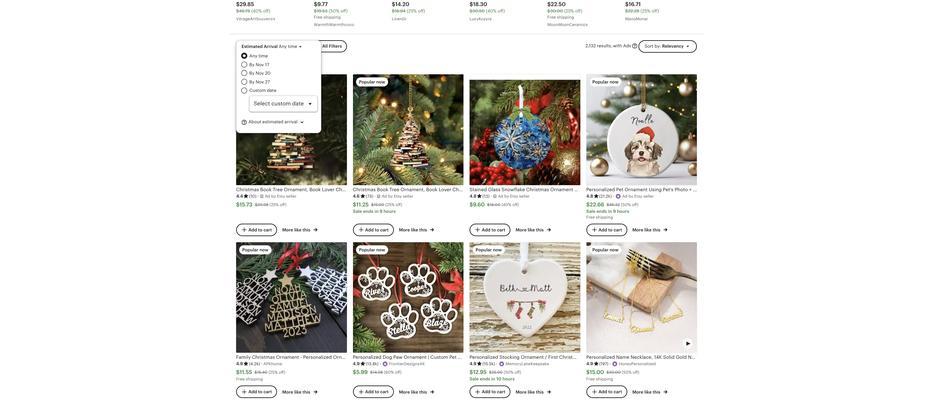 Task type: describe. For each thing, give the bounding box(es) containing it.
shipping for 11.55
[[246, 377, 263, 382]]

20
[[265, 71, 271, 76]]

(13)
[[483, 194, 490, 199]]

tree
[[413, 355, 423, 360]]

4.9 for 11.55
[[236, 362, 243, 367]]

family christmas ornament - personalized ornament with names - christmas tree ornament
[[236, 355, 447, 360]]

· apkhome
[[261, 362, 282, 367]]

18.94
[[395, 8, 406, 13]]

(60%
[[384, 370, 394, 375]]

4.6
[[353, 194, 360, 199]]

22.28
[[629, 8, 640, 13]]

a for 22.66
[[623, 194, 626, 199]]

20.98
[[258, 203, 269, 207]]

family
[[236, 355, 251, 360]]

with
[[614, 43, 623, 48]]

sort by: relevancy
[[645, 43, 684, 49]]

warmthwarmthcoco
[[314, 22, 354, 27]]

off) for 11.55
[[279, 370, 286, 375]]

$ inside $ 15.73 $ 20.98 (25% off)
[[255, 203, 258, 207]]

by for 15.73
[[271, 194, 276, 199]]

personalized dog paw ornament | custom pet christmas ornament | animal 2023 ornament
[[353, 355, 562, 360]]

this for 15.00
[[653, 390, 661, 395]]

ads
[[624, 43, 632, 48]]

sale for 11.25
[[353, 209, 362, 214]]

a for 11.25
[[382, 194, 385, 199]]

more like this for 11.25
[[399, 228, 428, 233]]

more like this link for 22.66
[[633, 226, 668, 233]]

18.30
[[473, 1, 488, 7]]

4.4
[[236, 194, 243, 199]]

free for 15.00
[[587, 377, 595, 382]]

add to cart for 15.73
[[249, 227, 272, 232]]

· right (73) on the top left
[[375, 194, 376, 199]]

custom inside the select an estimated delivery date option group
[[250, 88, 266, 93]]

christmas book tree ornament, book lover christmas ornament, book lover ornament, book club ornament, book lover christmas gifts, librarian image
[[353, 75, 464, 185]]

by nov 17 link
[[250, 61, 318, 68]]

1 - from the left
[[301, 355, 302, 360]]

results,
[[598, 43, 613, 48]]

add for 15.73
[[249, 227, 257, 232]]

· down names
[[380, 362, 381, 367]]

all filters
[[323, 44, 342, 49]]

all
[[323, 44, 328, 49]]

vitrageartsouvenirs
[[236, 16, 275, 21]]

this for 9.60
[[537, 228, 544, 233]]

sort
[[645, 43, 654, 49]]

$ 14.20 $ 18.94 (25% off) linendi
[[392, 1, 425, 21]]

(50% for 9.77
[[329, 8, 340, 13]]

cart for 11.55
[[264, 389, 272, 394]]

49.75
[[239, 8, 250, 13]]

1 | from the left
[[428, 355, 430, 360]]

free for 11.55
[[236, 377, 245, 382]]

off) for 29.85
[[263, 8, 270, 13]]

popular now for 15.73
[[242, 80, 269, 85]]

in for 22.66
[[609, 209, 613, 214]]

(25% for 15.73
[[270, 203, 279, 207]]

4.8 for 9.60
[[470, 194, 477, 199]]

any time link
[[250, 53, 318, 59]]

by nov 27
[[250, 79, 270, 85]]

shipping for 15.00
[[597, 377, 614, 382]]

more like this for 5.99
[[399, 390, 428, 395]]

2 ornament from the left
[[333, 355, 356, 360]]

add to cart for 12.95
[[482, 389, 506, 394]]

about estimated arrival
[[248, 120, 298, 125]]

25.90
[[492, 370, 503, 375]]

30.50
[[473, 8, 485, 13]]

sale for 12.95
[[470, 377, 479, 382]]

by nov 20
[[250, 71, 271, 76]]

off) for 5.99
[[395, 370, 402, 375]]

22.50
[[551, 1, 566, 7]]

9.77
[[318, 1, 328, 7]]

15.73
[[240, 202, 253, 208]]

by for by nov 20
[[250, 71, 255, 76]]

(10)
[[249, 194, 257, 199]]

shipping for 22.50
[[558, 15, 575, 19]]

9.60
[[473, 202, 485, 208]]

etsy for 22.66
[[635, 194, 643, 199]]

nov for 17
[[256, 62, 264, 67]]

add to cart for 11.55
[[249, 389, 272, 394]]

off) for 22.66
[[633, 203, 639, 207]]

personalized pet ornament using pet's photo + name - custom ornament christmas dog ornament personalized dog ornament custom dog image
[[587, 75, 698, 185]]

· right (10)
[[258, 194, 259, 199]]

2 | from the left
[[507, 355, 508, 360]]

(50% for 22.66
[[622, 203, 631, 207]]

$ inside $ 9.60 $ 16.00 (40% off)
[[488, 203, 490, 207]]

by nov 20 link
[[250, 70, 318, 77]]

product video element
[[587, 242, 698, 353]]

this for 12.95
[[537, 390, 544, 395]]

paw
[[394, 355, 403, 360]]

popular for 5.99
[[359, 247, 376, 252]]

apkhome
[[264, 362, 282, 367]]

this for 22.66
[[653, 228, 661, 233]]

add for 11.55
[[249, 389, 257, 394]]

cart for 11.25
[[381, 227, 389, 232]]

1 personalized from the left
[[303, 355, 332, 360]]

$ 9.60 $ 16.00 (40% off)
[[470, 202, 519, 208]]

d for 22.66
[[625, 194, 628, 199]]

add to cart button for 22.66
[[587, 224, 628, 236]]

9 for 22.66
[[614, 209, 617, 214]]

popular for 22.66
[[593, 80, 609, 85]]

this for 11.25
[[420, 228, 427, 233]]

more like this for 9.60
[[516, 228, 545, 233]]

(197)
[[600, 362, 609, 367]]

· right (13)
[[491, 194, 492, 199]]

about
[[249, 120, 262, 125]]

$ inside $ 5.99 $ 14.98 (60% off)
[[370, 370, 373, 375]]

27
[[265, 79, 270, 85]]

15.40
[[257, 370, 268, 375]]

now for 11.55
[[260, 247, 269, 252]]

22.66
[[590, 202, 605, 208]]

10
[[497, 377, 502, 382]]

popular for 11.55
[[242, 247, 259, 252]]

this for 5.99
[[420, 390, 427, 395]]

(4.2k)
[[249, 362, 260, 367]]

add for 22.66
[[599, 227, 608, 232]]

to for 9.60
[[492, 227, 496, 232]]

a d by etsy seller for 22.66
[[623, 194, 654, 199]]

11.55
[[240, 369, 252, 376]]

$ 18.30 $ 30.50 (40% off) lucykozyra
[[470, 1, 505, 21]]

family christmas ornament - personalized ornament with names - christmas tree ornament image
[[236, 242, 347, 353]]

(40% inside $ 9.60 $ 16.00 (40% off)
[[502, 203, 512, 207]]

frontierdesignsak
[[389, 362, 425, 367]]

by for 9.60
[[505, 194, 510, 199]]

$ 9.77 $ 19.53 (50% off) free shipping warmthwarmthcoco
[[314, 1, 354, 27]]

3 ornament from the left
[[404, 355, 427, 360]]

14.98
[[373, 370, 383, 375]]

16.71
[[629, 1, 641, 7]]

more for 15.00
[[633, 390, 644, 395]]

estimated
[[242, 44, 263, 49]]

to for 15.73
[[258, 227, 263, 232]]

to for 11.25
[[375, 227, 380, 232]]

moonmoonceramics
[[548, 22, 588, 27]]

to for 22.66
[[609, 227, 613, 232]]

more like this link for 15.00
[[633, 388, 668, 395]]

d for 15.73
[[268, 194, 270, 199]]

add for 9.60
[[482, 227, 491, 232]]

6 ornament from the left
[[539, 355, 562, 360]]

more like this link for 15.73
[[283, 226, 318, 233]]

29.85
[[240, 1, 254, 7]]

estimated arrival any time
[[242, 44, 298, 49]]

more like this link for 11.55
[[283, 388, 318, 395]]

(50% for 15.00
[[622, 370, 632, 375]]

$ 22.66 $ 45.32 (50% off) sale ends in 9 hours free shipping
[[587, 202, 639, 220]]

$ 16.71 $ 22.28 (25% off) manomonai
[[626, 1, 659, 21]]

ends for 11.25
[[363, 209, 374, 214]]

off) for 9.60
[[513, 203, 519, 207]]

$ 15.00 $ 30.00 (50% off) free shipping
[[587, 369, 640, 382]]

add to cart for 22.66
[[599, 227, 623, 232]]

$ 11.25 $ 15.00 (25% off) sale ends in 9 hours
[[353, 202, 403, 214]]

christmas book tree ornament, book lover christmas ornament, ornament for book lovers, book club ornament, book lover christmas gifts image
[[236, 75, 347, 185]]

linendi
[[392, 16, 407, 21]]

dog
[[383, 355, 392, 360]]

personalized name necklace, 14k solid gold name necklace, custom silver name necklace, dainty necklace, 21st birthday gift, anniversary gift image
[[587, 242, 698, 353]]

(40% for 29.85
[[252, 8, 262, 13]]

date
[[267, 88, 277, 93]]

now for 11.25
[[377, 80, 386, 85]]

$ 12.95 $ 25.90 (50% off) sale ends in 10 hours
[[470, 369, 522, 382]]

sale for 22.66
[[587, 209, 596, 214]]

add for 12.95
[[482, 389, 491, 394]]

12.95
[[474, 369, 487, 376]]

free for 9.77
[[314, 15, 323, 19]]

a d by etsy seller for 11.25
[[382, 194, 414, 199]]

popular for 11.25
[[359, 80, 376, 85]]



Task type: locate. For each thing, give the bounding box(es) containing it.
d up $ 11.25 $ 15.00 (25% off) sale ends in 9 hours
[[385, 194, 387, 199]]

a up '16.00'
[[499, 194, 501, 199]]

(25% for 11.55
[[269, 370, 278, 375]]

30.00 for 15.00
[[610, 370, 621, 375]]

shipping inside $ 22.66 $ 45.32 (50% off) sale ends in 9 hours free shipping
[[597, 215, 614, 220]]

1 4.9 from the left
[[236, 362, 243, 367]]

shipping for 9.77
[[324, 15, 341, 19]]

cart down '16.00'
[[497, 227, 506, 232]]

cart down the $ 11.55 $ 15.40 (25% off) free shipping
[[264, 389, 272, 394]]

custom date
[[250, 88, 277, 93]]

2 horizontal spatial (40%
[[502, 203, 512, 207]]

shipping up moonmoonceramics
[[558, 15, 575, 19]]

add for 5.99
[[365, 389, 374, 394]]

3 by from the left
[[505, 194, 510, 199]]

0 vertical spatial custom
[[250, 88, 266, 93]]

shipping down "15.40"
[[246, 377, 263, 382]]

4.9 up 12.95
[[470, 362, 477, 367]]

0 horizontal spatial ends
[[363, 209, 374, 214]]

2,132
[[586, 43, 596, 48]]

any time
[[250, 53, 268, 59]]

1 a from the left
[[265, 194, 268, 199]]

add down 15.73
[[249, 227, 257, 232]]

more like this for 15.00
[[633, 390, 662, 395]]

add to cart button down the $ 11.55 $ 15.40 (25% off) free shipping
[[236, 386, 277, 398]]

1 by from the left
[[271, 194, 276, 199]]

30.00 inside $ 22.50 $ 30.00 (25% off) free shipping moonmoonceramics
[[551, 8, 563, 13]]

nov for 20
[[256, 71, 264, 76]]

0 horizontal spatial |
[[428, 355, 430, 360]]

shipping inside $ 15.00 $ 30.00 (50% off) free shipping
[[597, 377, 614, 382]]

now for 15.73
[[260, 80, 269, 85]]

(25% down 22.50 at the right of page
[[565, 8, 575, 13]]

(40% inside $ 18.30 $ 30.50 (40% off) lucykozyra
[[486, 8, 497, 13]]

to down $ 15.00 $ 30.00 (50% off) free shipping
[[609, 389, 613, 394]]

by for by nov 27
[[250, 79, 255, 85]]

off) inside $ 22.50 $ 30.00 (25% off) free shipping moonmoonceramics
[[576, 8, 583, 13]]

by up $ 15.73 $ 20.98 (25% off)
[[271, 194, 276, 199]]

3 a from the left
[[499, 194, 501, 199]]

off) inside $ 22.66 $ 45.32 (50% off) sale ends in 9 hours free shipping
[[633, 203, 639, 207]]

2 - from the left
[[386, 355, 388, 360]]

0 horizontal spatial in
[[375, 209, 379, 214]]

1 vertical spatial by
[[250, 71, 255, 76]]

2 christmas from the left
[[389, 355, 412, 360]]

(25% down 14.20
[[407, 8, 417, 13]]

nov for 27
[[256, 79, 264, 85]]

popular now for 11.25
[[359, 80, 386, 85]]

(50% inside $ 12.95 $ 25.90 (50% off) sale ends in 10 hours
[[504, 370, 514, 375]]

sale
[[353, 209, 362, 214], [587, 209, 596, 214], [470, 377, 479, 382]]

sale down 12.95
[[470, 377, 479, 382]]

4 d from the left
[[625, 194, 628, 199]]

1 horizontal spatial 30.00
[[610, 370, 621, 375]]

1 horizontal spatial time
[[288, 44, 298, 49]]

off) inside $ 15.00 $ 30.00 (50% off) free shipping
[[633, 370, 640, 375]]

sale inside $ 11.25 $ 15.00 (25% off) sale ends in 9 hours
[[353, 209, 362, 214]]

off) inside $ 11.25 $ 15.00 (25% off) sale ends in 9 hours
[[396, 203, 403, 207]]

shipping up warmthwarmthcoco
[[324, 15, 341, 19]]

2 d from the left
[[385, 194, 387, 199]]

1 etsy from the left
[[277, 194, 285, 199]]

in inside $ 22.66 $ 45.32 (50% off) sale ends in 9 hours free shipping
[[609, 209, 613, 214]]

4 by from the left
[[629, 194, 634, 199]]

0 vertical spatial any
[[279, 44, 287, 49]]

off) inside $ 16.71 $ 22.28 (25% off) manomonai
[[652, 8, 659, 13]]

filters
[[329, 44, 342, 49]]

shipping inside $ 22.50 $ 30.00 (25% off) free shipping moonmoonceramics
[[558, 15, 575, 19]]

0 horizontal spatial custom
[[250, 88, 266, 93]]

1 horizontal spatial 4.8
[[587, 194, 594, 199]]

3 seller from the left
[[520, 194, 530, 199]]

30.00 down 22.50 at the right of page
[[551, 8, 563, 13]]

(13.8k)
[[366, 362, 379, 367]]

etsy
[[277, 194, 285, 199], [394, 194, 402, 199], [511, 194, 519, 199], [635, 194, 643, 199]]

2 vertical spatial by
[[250, 79, 255, 85]]

0 horizontal spatial (40%
[[252, 8, 262, 13]]

add to cart for 15.00
[[599, 389, 623, 394]]

time inside the select an estimated delivery date option group
[[259, 53, 268, 59]]

4.9 for 12.95
[[470, 362, 477, 367]]

all filters button
[[310, 40, 347, 52]]

off) for 9.77
[[341, 8, 348, 13]]

2 horizontal spatial sale
[[587, 209, 596, 214]]

in inside $ 11.25 $ 15.00 (25% off) sale ends in 9 hours
[[375, 209, 379, 214]]

0 horizontal spatial any
[[250, 53, 258, 59]]

2 nov from the top
[[256, 71, 264, 76]]

add to cart button down $ 5.99 $ 14.98 (60% off)
[[353, 386, 394, 398]]

more for 11.25
[[399, 228, 410, 233]]

cart down $ 22.66 $ 45.32 (50% off) sale ends in 9 hours free shipping
[[614, 227, 623, 232]]

lucykozyra
[[470, 16, 492, 21]]

2 a d by etsy seller from the left
[[382, 194, 414, 199]]

a for 15.73
[[265, 194, 268, 199]]

3 etsy from the left
[[511, 194, 519, 199]]

3 a d by etsy seller from the left
[[499, 194, 530, 199]]

by up $ 11.25 $ 15.00 (25% off) sale ends in 9 hours
[[388, 194, 393, 199]]

0 horizontal spatial sale
[[353, 209, 362, 214]]

1 horizontal spatial |
[[507, 355, 508, 360]]

ends for 22.66
[[597, 209, 608, 214]]

5.99
[[357, 369, 368, 376]]

by:
[[655, 43, 662, 49]]

(73)
[[366, 194, 374, 199]]

1 seller from the left
[[286, 194, 297, 199]]

· right the (4.2k)
[[261, 362, 263, 367]]

a d by etsy seller for 9.60
[[499, 194, 530, 199]]

(40% right '16.00'
[[502, 203, 512, 207]]

1 4.8 from the left
[[470, 194, 477, 199]]

to down $ 15.73 $ 20.98 (25% off)
[[258, 227, 263, 232]]

add to cart button
[[236, 224, 277, 236], [353, 224, 394, 236], [470, 224, 511, 236], [587, 224, 628, 236], [236, 386, 277, 398], [353, 386, 394, 398], [470, 386, 511, 398], [587, 386, 628, 398]]

cart down '10' on the bottom of page
[[497, 389, 506, 394]]

cart down $ 15.00 $ 30.00 (50% off) free shipping
[[614, 389, 623, 394]]

add to cart down '10' on the bottom of page
[[482, 389, 506, 394]]

$ 29.85 $ 49.75 (40% off) vitrageartsouvenirs
[[236, 1, 275, 21]]

0 vertical spatial nov
[[256, 62, 264, 67]]

a d by etsy seller up $ 11.25 $ 15.00 (25% off) sale ends in 9 hours
[[382, 194, 414, 199]]

2023
[[526, 355, 538, 360]]

2 4.9 from the left
[[353, 362, 360, 367]]

ends down 22.66
[[597, 209, 608, 214]]

(50% right 25.90
[[504, 370, 514, 375]]

1 horizontal spatial hours
[[503, 377, 515, 382]]

1 d from the left
[[268, 194, 270, 199]]

2 horizontal spatial ends
[[597, 209, 608, 214]]

30.00 inside $ 15.00 $ 30.00 (50% off) free shipping
[[610, 370, 621, 375]]

a d by etsy seller up '16.00'
[[499, 194, 530, 199]]

add to cart button down $ 11.25 $ 15.00 (25% off) sale ends in 9 hours
[[353, 224, 394, 236]]

9 inside $ 22.66 $ 45.32 (50% off) sale ends in 9 hours free shipping
[[614, 209, 617, 214]]

0 horizontal spatial time
[[259, 53, 268, 59]]

a d by etsy seller up 20.98
[[265, 194, 297, 199]]

this for 15.73
[[303, 228, 311, 233]]

by for by nov 17
[[250, 62, 255, 67]]

d up $ 22.66 $ 45.32 (50% off) sale ends in 9 hours free shipping
[[625, 194, 628, 199]]

any down estimated
[[250, 53, 258, 59]]

2 horizontal spatial christmas
[[458, 355, 481, 360]]

4.9
[[236, 362, 243, 367], [353, 362, 360, 367], [470, 362, 477, 367], [587, 362, 594, 367]]

add down $ 12.95 $ 25.90 (50% off) sale ends in 10 hours
[[482, 389, 491, 394]]

cart for 12.95
[[497, 389, 506, 394]]

cart down (60% in the bottom of the page
[[381, 389, 389, 394]]

now
[[260, 80, 269, 85], [377, 80, 386, 85], [610, 80, 619, 85], [260, 247, 269, 252], [377, 247, 386, 252], [493, 247, 502, 252], [610, 247, 619, 252]]

(40% right 30.50
[[486, 8, 497, 13]]

0 vertical spatial 15.00
[[374, 203, 385, 207]]

seller for 9.60
[[520, 194, 530, 199]]

4 ornament from the left
[[424, 355, 447, 360]]

2 etsy from the left
[[394, 194, 402, 199]]

christmas up · apkhome
[[252, 355, 275, 360]]

popular now for 12.95
[[476, 247, 502, 252]]

more like this link for 9.60
[[516, 226, 551, 233]]

ornament
[[276, 355, 299, 360], [333, 355, 356, 360], [404, 355, 427, 360], [424, 355, 447, 360], [482, 355, 505, 360], [539, 355, 562, 360]]

off) inside $ 18.30 $ 30.50 (40% off) lucykozyra
[[498, 8, 505, 13]]

0 horizontal spatial -
[[301, 355, 302, 360]]

estimated
[[263, 120, 284, 125]]

0 horizontal spatial personalized
[[303, 355, 332, 360]]

d up $ 9.60 $ 16.00 (40% off)
[[501, 194, 504, 199]]

0 horizontal spatial hours
[[384, 209, 396, 214]]

more for 12.95
[[516, 390, 527, 395]]

add to cart for 9.60
[[482, 227, 506, 232]]

1 9 from the left
[[380, 209, 383, 214]]

any up any time link
[[279, 44, 287, 49]]

like
[[295, 228, 302, 233], [411, 228, 419, 233], [528, 228, 535, 233], [645, 228, 652, 233], [295, 390, 302, 395], [411, 390, 419, 395], [528, 390, 535, 395], [645, 390, 652, 395]]

1 horizontal spatial in
[[492, 377, 496, 382]]

9
[[380, 209, 383, 214], [614, 209, 617, 214]]

a up $ 11.25 $ 15.00 (25% off) sale ends in 9 hours
[[382, 194, 385, 199]]

(25% inside $ 16.71 $ 22.28 (25% off) manomonai
[[641, 8, 651, 13]]

2 horizontal spatial hours
[[618, 209, 630, 214]]

off) for 14.20
[[418, 8, 425, 13]]

to for 11.55
[[258, 389, 263, 394]]

free inside $ 22.66 $ 45.32 (50% off) sale ends in 9 hours free shipping
[[587, 215, 595, 220]]

(25% inside $ 22.50 $ 30.00 (25% off) free shipping moonmoonceramics
[[565, 8, 575, 13]]

a d by etsy seller for 15.73
[[265, 194, 297, 199]]

(25%
[[407, 8, 417, 13], [565, 8, 575, 13], [641, 8, 651, 13], [270, 203, 279, 207], [386, 203, 395, 207], [269, 370, 278, 375]]

by inside by nov 17 link
[[250, 62, 255, 67]]

add down $ 11.25 $ 15.00 (25% off) sale ends in 9 hours
[[365, 227, 374, 232]]

0 vertical spatial time
[[288, 44, 298, 49]]

etsy up $ 11.25 $ 15.00 (25% off) sale ends in 9 hours
[[394, 194, 402, 199]]

names
[[369, 355, 385, 360]]

1 vertical spatial custom
[[431, 355, 449, 360]]

2 horizontal spatial in
[[609, 209, 613, 214]]

11.25
[[357, 202, 369, 208]]

1 horizontal spatial 15.00
[[590, 369, 605, 376]]

cart down $ 11.25 $ 15.00 (25% off) sale ends in 9 hours
[[381, 227, 389, 232]]

4 etsy from the left
[[635, 194, 643, 199]]

to down the $ 11.55 $ 15.40 (25% off) free shipping
[[258, 389, 263, 394]]

2 seller from the left
[[403, 194, 414, 199]]

christmas up frontierdesignsak
[[389, 355, 412, 360]]

2 a from the left
[[382, 194, 385, 199]]

etsy up $ 9.60 $ 16.00 (40% off)
[[511, 194, 519, 199]]

2 9 from the left
[[614, 209, 617, 214]]

by nov 17
[[250, 62, 269, 67]]

hours inside $ 12.95 $ 25.90 (50% off) sale ends in 10 hours
[[503, 377, 515, 382]]

like for 12.95
[[528, 390, 535, 395]]

add to cart down $ 22.66 $ 45.32 (50% off) sale ends in 9 hours free shipping
[[599, 227, 623, 232]]

seller for 15.73
[[286, 194, 297, 199]]

seller for 22.66
[[644, 194, 654, 199]]

hours
[[384, 209, 396, 214], [618, 209, 630, 214], [503, 377, 515, 382]]

off) for 15.00
[[633, 370, 640, 375]]

stained glass snowflake christmas ornament design,  christmas ornament round shape, holiday ornament, whimsical snowflake shape ornament image
[[470, 75, 581, 185]]

1 vertical spatial 15.00
[[590, 369, 605, 376]]

more for 15.73
[[283, 228, 293, 233]]

(25% for 14.20
[[407, 8, 417, 13]]

add to cart
[[249, 227, 272, 232], [365, 227, 389, 232], [482, 227, 506, 232], [599, 227, 623, 232], [249, 389, 272, 394], [365, 389, 389, 394], [482, 389, 506, 394], [599, 389, 623, 394]]

a d by etsy seller up $ 22.66 $ 45.32 (50% off) sale ends in 9 hours free shipping
[[623, 194, 654, 199]]

manomonai
[[626, 16, 648, 21]]

ornament left with
[[333, 355, 356, 360]]

off) inside the $ 9.77 $ 19.53 (50% off) free shipping warmthwarmthcoco
[[341, 8, 348, 13]]

sale inside $ 12.95 $ 25.90 (50% off) sale ends in 10 hours
[[470, 377, 479, 382]]

animal
[[509, 355, 525, 360]]

1 horizontal spatial -
[[386, 355, 388, 360]]

ends down 12.95
[[480, 377, 491, 382]]

0 horizontal spatial christmas
[[252, 355, 275, 360]]

more like this for 12.95
[[516, 390, 545, 395]]

shipping down (197) at the right of the page
[[597, 377, 614, 382]]

free inside $ 15.00 $ 30.00 (50% off) free shipping
[[587, 377, 595, 382]]

nov
[[256, 62, 264, 67], [256, 71, 264, 76], [256, 79, 264, 85]]

arrival
[[285, 120, 298, 125]]

time up the by nov 17 at the top left
[[259, 53, 268, 59]]

15.00 right '11.25'
[[374, 203, 385, 207]]

ends for 12.95
[[480, 377, 491, 382]]

5 ornament from the left
[[482, 355, 505, 360]]

off) inside $ 14.20 $ 18.94 (25% off) linendi
[[418, 8, 425, 13]]

add to cart down $ 15.73 $ 20.98 (25% off)
[[249, 227, 272, 232]]

a for 9.60
[[499, 194, 501, 199]]

more
[[283, 228, 293, 233], [399, 228, 410, 233], [516, 228, 527, 233], [633, 228, 644, 233], [283, 390, 293, 395], [399, 390, 410, 395], [516, 390, 527, 395], [633, 390, 644, 395]]

etsy for 11.25
[[394, 194, 402, 199]]

· right (15.5k)
[[497, 362, 498, 367]]

$ 11.55 $ 15.40 (25% off) free shipping
[[236, 369, 286, 382]]

add to cart button for 5.99
[[353, 386, 394, 398]]

add to cart button down $ 9.60 $ 16.00 (40% off)
[[470, 224, 511, 236]]

(50% inside the $ 9.77 $ 19.53 (50% off) free shipping warmthwarmthcoco
[[329, 8, 340, 13]]

add down the $ 11.55 $ 15.40 (25% off) free shipping
[[249, 389, 257, 394]]

14.20
[[396, 1, 410, 7]]

with
[[358, 355, 368, 360]]

like for 11.25
[[411, 228, 419, 233]]

1 by from the top
[[250, 62, 255, 67]]

hours inside $ 22.66 $ 45.32 (50% off) sale ends in 9 hours free shipping
[[618, 209, 630, 214]]

1 a d by etsy seller from the left
[[265, 194, 297, 199]]

add to cart down the $ 11.55 $ 15.40 (25% off) free shipping
[[249, 389, 272, 394]]

9 inside $ 11.25 $ 15.00 (25% off) sale ends in 9 hours
[[380, 209, 383, 214]]

(25% down apkhome
[[269, 370, 278, 375]]

15.00 inside $ 11.25 $ 15.00 (25% off) sale ends in 9 hours
[[374, 203, 385, 207]]

$ 15.73 $ 20.98 (25% off)
[[236, 202, 287, 208]]

popular
[[242, 80, 259, 85], [359, 80, 376, 85], [593, 80, 609, 85], [242, 247, 259, 252], [359, 247, 376, 252], [476, 247, 492, 252], [593, 247, 609, 252]]

0 vertical spatial by
[[250, 62, 255, 67]]

1 christmas from the left
[[252, 355, 275, 360]]

16.00
[[490, 203, 501, 207]]

free inside the $ 11.55 $ 15.40 (25% off) free shipping
[[236, 377, 245, 382]]

by down the by nov 17 at the top left
[[250, 71, 255, 76]]

off) for 18.30
[[498, 8, 505, 13]]

cart for 5.99
[[381, 389, 389, 394]]

hours inside $ 11.25 $ 15.00 (25% off) sale ends in 9 hours
[[384, 209, 396, 214]]

(40% inside $ 29.85 $ 49.75 (40% off) vitrageartsouvenirs
[[252, 8, 262, 13]]

(50% inside $ 15.00 $ 30.00 (50% off) free shipping
[[622, 370, 632, 375]]

1 horizontal spatial 9
[[614, 209, 617, 214]]

1 horizontal spatial personalized
[[353, 355, 382, 360]]

4.8 up 22.66
[[587, 194, 594, 199]]

in inside $ 12.95 $ 25.90 (50% off) sale ends in 10 hours
[[492, 377, 496, 382]]

(50% inside $ 22.66 $ 45.32 (50% off) sale ends in 9 hours free shipping
[[622, 203, 631, 207]]

add to cart button for 9.60
[[470, 224, 511, 236]]

ends inside $ 11.25 $ 15.00 (25% off) sale ends in 9 hours
[[363, 209, 374, 214]]

by up $ 22.66 $ 45.32 (50% off) sale ends in 9 hours free shipping
[[629, 194, 634, 199]]

0 vertical spatial 30.00
[[551, 8, 563, 13]]

add to cart button for 11.55
[[236, 386, 277, 398]]

time up any time link
[[288, 44, 298, 49]]

(50% right 45.32
[[622, 203, 631, 207]]

by
[[250, 62, 255, 67], [250, 71, 255, 76], [250, 79, 255, 85]]

pet
[[450, 355, 457, 360]]

in for 12.95
[[492, 377, 496, 382]]

add to cart button down $ 15.73 $ 20.98 (25% off)
[[236, 224, 277, 236]]

more like this link for 12.95
[[516, 388, 551, 395]]

off) inside $ 9.60 $ 16.00 (40% off)
[[513, 203, 519, 207]]

1 horizontal spatial christmas
[[389, 355, 412, 360]]

personalized stocking ornament / first christmas together ornament /married ornament/engaged ornament / couples ornament/ christmas gift/ image
[[470, 242, 581, 353]]

ends down '11.25'
[[363, 209, 374, 214]]

4 4.9 from the left
[[587, 362, 594, 367]]

(50%
[[329, 8, 340, 13], [622, 203, 631, 207], [504, 370, 514, 375], [622, 370, 632, 375]]

(25% right 22.28
[[641, 8, 651, 13]]

add down 9.60
[[482, 227, 491, 232]]

with ads
[[614, 43, 632, 48]]

personalized dog paw ornament | custom pet christmas ornament | animal 2023 ornament image
[[353, 242, 464, 353]]

1 horizontal spatial ends
[[480, 377, 491, 382]]

more for 5.99
[[399, 390, 410, 395]]

a d by etsy seller
[[265, 194, 297, 199], [382, 194, 414, 199], [499, 194, 530, 199], [623, 194, 654, 199]]

ornament up (15.5k)
[[482, 355, 505, 360]]

sale down '11.25'
[[353, 209, 362, 214]]

a up $ 22.66 $ 45.32 (50% off) sale ends in 9 hours free shipping
[[623, 194, 626, 199]]

17
[[265, 62, 269, 67]]

3 by from the top
[[250, 79, 255, 85]]

(21.2k)
[[600, 194, 612, 199]]

cart for 9.60
[[497, 227, 506, 232]]

ends inside $ 22.66 $ 45.32 (50% off) sale ends in 9 hours free shipping
[[597, 209, 608, 214]]

select an estimated delivery date option group
[[241, 53, 318, 112]]

about estimated arrival button
[[241, 116, 311, 129]]

1 nov from the top
[[256, 62, 264, 67]]

1 horizontal spatial sale
[[470, 377, 479, 382]]

cart down 20.98
[[264, 227, 272, 232]]

3 4.9 from the left
[[470, 362, 477, 367]]

honeypersonalized
[[619, 362, 657, 367]]

off) inside the $ 11.55 $ 15.40 (25% off) free shipping
[[279, 370, 286, 375]]

nov left 27 on the left
[[256, 79, 264, 85]]

(25% right '11.25'
[[386, 203, 395, 207]]

add to cart down '16.00'
[[482, 227, 506, 232]]

add to cart button down $ 15.00 $ 30.00 (50% off) free shipping
[[587, 386, 628, 398]]

off) for 11.25
[[396, 203, 403, 207]]

by nov 27 link
[[250, 79, 318, 85]]

add for 15.00
[[599, 389, 608, 394]]

0 horizontal spatial 15.00
[[374, 203, 385, 207]]

$ 22.50 $ 30.00 (25% off) free shipping moonmoonceramics
[[548, 1, 588, 27]]

free inside $ 22.50 $ 30.00 (25% off) free shipping moonmoonceramics
[[548, 15, 556, 19]]

personalized
[[303, 355, 332, 360], [353, 355, 382, 360]]

a
[[265, 194, 268, 199], [382, 194, 385, 199], [499, 194, 501, 199], [623, 194, 626, 199]]

like for 5.99
[[411, 390, 419, 395]]

d for 9.60
[[501, 194, 504, 199]]

(25% inside $ 11.25 $ 15.00 (25% off) sale ends in 9 hours
[[386, 203, 395, 207]]

(50% for 12.95
[[504, 370, 514, 375]]

christmas right pet
[[458, 355, 481, 360]]

4 a d by etsy seller from the left
[[623, 194, 654, 199]]

shipping inside the $ 9.77 $ 19.53 (50% off) free shipping warmthwarmthcoco
[[324, 15, 341, 19]]

to
[[258, 227, 263, 232], [375, 227, 380, 232], [492, 227, 496, 232], [609, 227, 613, 232], [258, 389, 263, 394], [375, 389, 380, 394], [492, 389, 496, 394], [609, 389, 613, 394]]

now for 22.66
[[610, 80, 619, 85]]

this for 11.55
[[303, 390, 311, 395]]

(25% inside $ 15.73 $ 20.98 (25% off)
[[270, 203, 279, 207]]

ends inside $ 12.95 $ 25.90 (50% off) sale ends in 10 hours
[[480, 377, 491, 382]]

add to cart down $ 11.25 $ 15.00 (25% off) sale ends in 9 hours
[[365, 227, 389, 232]]

custom left pet
[[431, 355, 449, 360]]

to down $ 12.95 $ 25.90 (50% off) sale ends in 10 hours
[[492, 389, 496, 394]]

popular now
[[242, 80, 269, 85], [359, 80, 386, 85], [593, 80, 619, 85], [242, 247, 269, 252], [359, 247, 386, 252], [476, 247, 502, 252], [593, 247, 619, 252]]

popular now for 22.66
[[593, 80, 619, 85]]

ends
[[363, 209, 374, 214], [597, 209, 608, 214], [480, 377, 491, 382]]

etsy for 15.73
[[277, 194, 285, 199]]

2 personalized from the left
[[353, 355, 382, 360]]

christmas
[[252, 355, 275, 360], [389, 355, 412, 360], [458, 355, 481, 360]]

more like this link for 5.99
[[399, 388, 435, 395]]

seller for 11.25
[[403, 194, 414, 199]]

memorylanekeepsake
[[506, 362, 550, 367]]

(50% right 19.53
[[329, 8, 340, 13]]

off) for 22.50
[[576, 8, 583, 13]]

2 by from the top
[[250, 71, 255, 76]]

0 horizontal spatial 30.00
[[551, 8, 563, 13]]

4 seller from the left
[[644, 194, 654, 199]]

4 a from the left
[[623, 194, 626, 199]]

relevancy
[[663, 43, 684, 49]]

ornament right tree
[[424, 355, 447, 360]]

1 vertical spatial nov
[[256, 71, 264, 76]]

now for 5.99
[[377, 247, 386, 252]]

0 horizontal spatial 4.8
[[470, 194, 477, 199]]

off) inside $ 29.85 $ 49.75 (40% off) vitrageartsouvenirs
[[263, 8, 270, 13]]

off) for 12.95
[[515, 370, 522, 375]]

(50% down honeypersonalized
[[622, 370, 632, 375]]

now for 12.95
[[493, 247, 502, 252]]

more like this for 11.55
[[283, 390, 312, 395]]

arrival
[[264, 44, 278, 49]]

1 vertical spatial 30.00
[[610, 370, 621, 375]]

$ 5.99 $ 14.98 (60% off)
[[353, 369, 402, 376]]

·
[[258, 194, 259, 199], [375, 194, 376, 199], [491, 194, 492, 199], [613, 194, 615, 199], [261, 362, 263, 367], [380, 362, 381, 367], [497, 362, 498, 367], [610, 362, 611, 367]]

2 by from the left
[[388, 194, 393, 199]]

this
[[303, 228, 311, 233], [420, 228, 427, 233], [537, 228, 544, 233], [653, 228, 661, 233], [303, 390, 311, 395], [420, 390, 427, 395], [537, 390, 544, 395], [653, 390, 661, 395]]

(40% for 18.30
[[486, 8, 497, 13]]

1 vertical spatial any
[[250, 53, 258, 59]]

off)
[[263, 8, 270, 13], [341, 8, 348, 13], [418, 8, 425, 13], [498, 8, 505, 13], [576, 8, 583, 13], [652, 8, 659, 13], [280, 203, 287, 207], [396, 203, 403, 207], [513, 203, 519, 207], [633, 203, 639, 207], [279, 370, 286, 375], [395, 370, 402, 375], [515, 370, 522, 375], [633, 370, 640, 375]]

4.8
[[470, 194, 477, 199], [587, 194, 594, 199]]

off) for 16.71
[[652, 8, 659, 13]]

3 christmas from the left
[[458, 355, 481, 360]]

add to cart down $ 15.00 $ 30.00 (50% off) free shipping
[[599, 389, 623, 394]]

1 horizontal spatial (40%
[[486, 8, 497, 13]]

15.00 inside $ 15.00 $ 30.00 (50% off) free shipping
[[590, 369, 605, 376]]

add to cart button down $ 22.66 $ 45.32 (50% off) sale ends in 9 hours free shipping
[[587, 224, 628, 236]]

30.00 for 22.50
[[551, 8, 563, 13]]

any inside the select an estimated delivery date option group
[[250, 53, 258, 59]]

shipping down 22.66
[[597, 215, 614, 220]]

custom down by nov 27
[[250, 88, 266, 93]]

1 horizontal spatial custom
[[431, 355, 449, 360]]

(25% inside $ 14.20 $ 18.94 (25% off) linendi
[[407, 8, 417, 13]]

to down 14.98
[[375, 389, 380, 394]]

to down $ 22.66 $ 45.32 (50% off) sale ends in 9 hours free shipping
[[609, 227, 613, 232]]

(25% inside the $ 11.55 $ 15.40 (25% off) free shipping
[[269, 370, 278, 375]]

3 nov from the top
[[256, 79, 264, 85]]

(40% up 'vitrageartsouvenirs'
[[252, 8, 262, 13]]

45.32
[[610, 203, 620, 207]]

to for 5.99
[[375, 389, 380, 394]]

1 vertical spatial time
[[259, 53, 268, 59]]

off) inside $ 12.95 $ 25.90 (50% off) sale ends in 10 hours
[[515, 370, 522, 375]]

off) inside $ 15.73 $ 20.98 (25% off)
[[280, 203, 287, 207]]

by inside by nov 20 link
[[250, 71, 255, 76]]

· right (197) at the right of the page
[[610, 362, 611, 367]]

off) inside $ 5.99 $ 14.98 (60% off)
[[395, 370, 402, 375]]

sale inside $ 22.66 $ 45.32 (50% off) sale ends in 9 hours free shipping
[[587, 209, 596, 214]]

to down '16.00'
[[492, 227, 496, 232]]

d up 20.98
[[268, 194, 270, 199]]

add down $ 22.66 $ 45.32 (50% off) sale ends in 9 hours free shipping
[[599, 227, 608, 232]]

shipping
[[324, 15, 341, 19], [558, 15, 575, 19], [597, 215, 614, 220], [246, 377, 263, 382], [597, 377, 614, 382]]

2,132 results,
[[586, 43, 613, 48]]

nov left 17 at the left of page
[[256, 62, 264, 67]]

4.9 for 15.00
[[587, 362, 594, 367]]

15.00
[[374, 203, 385, 207], [590, 369, 605, 376]]

more like this link for 11.25
[[399, 226, 435, 233]]

add down $ 15.00 $ 30.00 (50% off) free shipping
[[599, 389, 608, 394]]

1 horizontal spatial any
[[279, 44, 287, 49]]

· right (21.2k)
[[613, 194, 615, 199]]

2 4.8 from the left
[[587, 194, 594, 199]]

1 ornament from the left
[[276, 355, 299, 360]]

like for 22.66
[[645, 228, 652, 233]]

(25% for 22.50
[[565, 8, 575, 13]]

time
[[288, 44, 298, 49], [259, 53, 268, 59]]

0 horizontal spatial 9
[[380, 209, 383, 214]]

shipping inside the $ 11.55 $ 15.40 (25% off) free shipping
[[246, 377, 263, 382]]

a up 20.98
[[265, 194, 268, 199]]

free inside the $ 9.77 $ 19.53 (50% off) free shipping warmthwarmthcoco
[[314, 15, 323, 19]]

3 d from the left
[[501, 194, 504, 199]]

2 vertical spatial nov
[[256, 79, 264, 85]]

by for 11.25
[[388, 194, 393, 199]]

free
[[314, 15, 323, 19], [548, 15, 556, 19], [587, 215, 595, 220], [236, 377, 245, 382], [587, 377, 595, 382]]

-
[[301, 355, 302, 360], [386, 355, 388, 360]]



Task type: vqa. For each thing, say whether or not it's contained in the screenshot.
16- for 22
no



